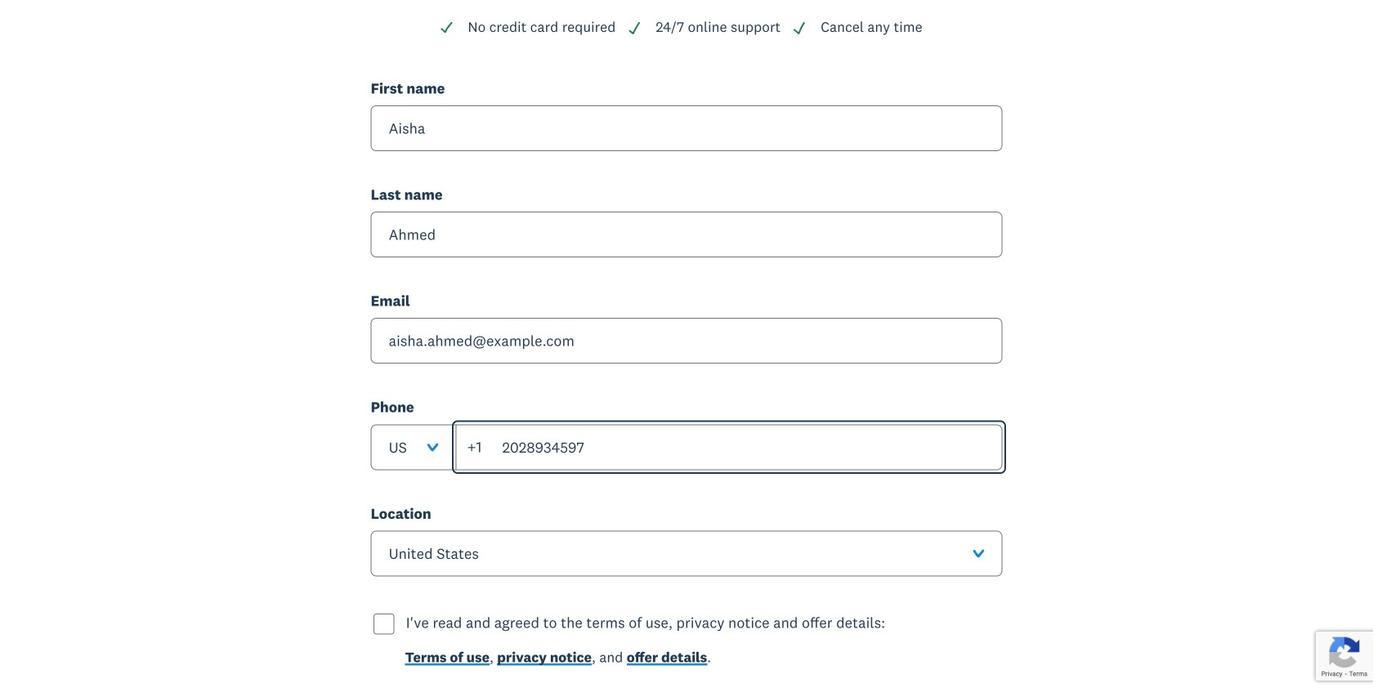 Task type: describe. For each thing, give the bounding box(es) containing it.
Last name text field
[[371, 212, 1003, 258]]

First name text field
[[371, 106, 1003, 151]]

Phone text field
[[456, 425, 1003, 470]]



Task type: locate. For each thing, give the bounding box(es) containing it.
Email email field
[[371, 318, 1003, 364]]



Task type: vqa. For each thing, say whether or not it's contained in the screenshot.
Phone 'text box'
yes



